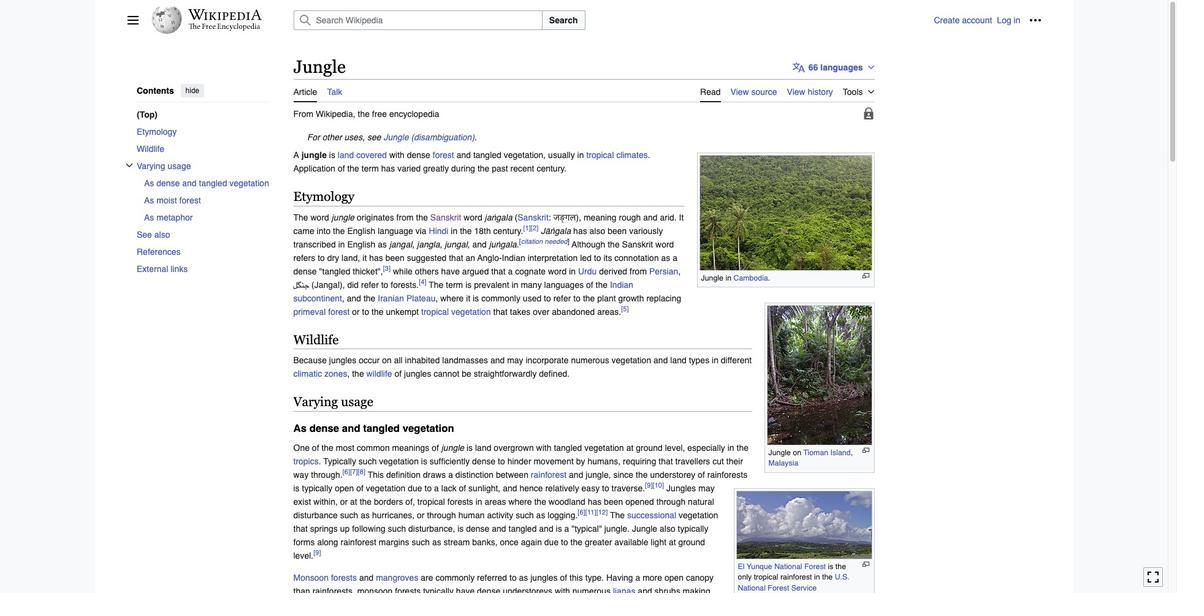 Task type: locate. For each thing, give the bounding box(es) containing it.
numerous down type.
[[573, 587, 611, 594]]

it right land,
[[363, 253, 367, 263]]

a up persian at the top of page
[[673, 253, 678, 263]]

[7] link
[[350, 468, 358, 477]]

and inside as dense and tangled vegetation link
[[182, 178, 196, 188]]

wildlife down (top)
[[136, 144, 164, 154]]

sufficiently
[[430, 457, 470, 467]]

at inside jungles may exist within, or at the borders of, tropical forests in areas where the woodland has been opened through natural disturbance such as hurricanes, or through human activity such as logging.
[[350, 497, 357, 507]]

in inside has also been variously transcribed in english as
[[338, 240, 345, 249]]

as up understoreys
[[519, 573, 528, 583]]

in up jungal
[[451, 226, 458, 236]]

for
[[307, 132, 320, 142]]

national inside "u.s. national forest service"
[[738, 584, 766, 593]]

at
[[627, 443, 634, 453], [350, 497, 357, 507], [669, 538, 676, 548]]

english inside ), meaning rough and arid. it came into the english language via
[[347, 226, 376, 236]]

while
[[393, 267, 413, 276]]

or up disturbance,
[[417, 511, 425, 521]]

plant
[[598, 293, 616, 303]]

led
[[580, 253, 592, 263]]

more
[[643, 573, 662, 583]]

[6] down typically
[[343, 468, 350, 477]]

2 english from the top
[[347, 240, 376, 249]]

because
[[293, 356, 327, 366]]

1 horizontal spatial [6] link
[[578, 509, 586, 517]]

0 horizontal spatial on
[[382, 356, 392, 366]]

to inside the vegetation that springs up following such disturbance, is dense and tangled and is a "typical" jungle. jungle also typically forms along rainforest margins such as stream banks, once again due to the greater available light at ground level.
[[561, 538, 568, 548]]

the left free
[[358, 109, 370, 119]]

in right "types"
[[712, 356, 719, 366]]

tropical inside is the only tropical rainforest in the
[[754, 573, 779, 582]]

also up the references
[[154, 230, 170, 239]]

word inside [3] while others have argued that a cognate word in urdu derived from persian
[[548, 267, 567, 276]]

1 vertical spatial varying usage
[[293, 395, 373, 410]]

2 vertical spatial been
[[604, 497, 623, 507]]

read link
[[700, 80, 721, 102]]

note
[[293, 130, 875, 144]]

although
[[572, 240, 606, 249]]

term inside . application of the term has varied greatly during the past recent century.
[[362, 164, 379, 173]]

0 horizontal spatial forest
[[768, 584, 790, 593]]

of down all
[[395, 369, 402, 379]]

vegetation up definition
[[379, 457, 419, 467]]

unkempt
[[386, 307, 419, 317]]

wildlife
[[367, 369, 392, 379]]

is inside . typically such vegetation is sufficiently dense to hinder movement by humans, requiring that travellers cut their way through.
[[421, 457, 427, 467]]

1 horizontal spatial forests
[[395, 587, 421, 594]]

0 horizontal spatial view
[[731, 87, 749, 97]]

1 horizontal spatial typically
[[423, 587, 454, 594]]

0 horizontal spatial century.
[[494, 226, 523, 236]]

forests down mangroves link
[[395, 587, 421, 594]]

[6] for this
[[343, 468, 350, 477]]

travellers
[[676, 457, 710, 467]]

0 vertical spatial [6]
[[343, 468, 350, 477]]

jungle inside one of the most common meanings of jungle is land overgrown with tangled vegetation at ground level, especially in the tropics
[[441, 443, 464, 453]]

the right "into"
[[333, 226, 345, 236]]

english up land,
[[347, 240, 376, 249]]

1 vertical spatial [6]
[[578, 509, 586, 517]]

to inside , جنگل (jangal), did refer to forests.
[[381, 280, 388, 290]]

view history
[[787, 87, 833, 97]]

on up malaysia link
[[793, 448, 802, 458]]

it inside the although the sanskrit word refers to dry land, it has been suggested that an anglo-indian interpretation led to its connotation as a dense "tangled thicket",
[[363, 253, 367, 263]]

0 horizontal spatial open
[[335, 484, 354, 494]]

1 horizontal spatial from
[[630, 267, 647, 276]]

log
[[998, 15, 1012, 25]]

that up prevalent
[[491, 267, 506, 276]]

one of the most common meanings of jungle is land overgrown with tangled vegetation at ground level, especially in the tropics
[[293, 443, 749, 467]]

canopy
[[686, 573, 714, 583]]

0 vertical spatial english
[[347, 226, 376, 236]]

1 horizontal spatial rainforest
[[531, 470, 567, 480]]

rough
[[619, 213, 641, 222]]

due up of,
[[408, 484, 422, 494]]

on inside because jungles occur on all inhabited landmasses and may incorporate numerous vegetation and land types in different climatic zones , the wildlife of jungles cannot be straightforwardly defined.
[[382, 356, 392, 366]]

ground inside the vegetation that springs up following such disturbance, is dense and tangled and is a "typical" jungle. jungle also typically forms along rainforest margins such as stream banks, once again due to the greater available light at ground level.
[[679, 538, 705, 548]]

such
[[359, 457, 377, 467], [340, 511, 358, 521], [516, 511, 534, 521], [388, 524, 406, 534], [412, 538, 430, 548]]

of inside are commonly referred to as jungles of this type. having a more open canopy than rainforests, monsoon forests typically have dense understoreys with numerous
[[560, 573, 567, 583]]

0 vertical spatial through
[[657, 497, 686, 507]]

1 horizontal spatial term
[[446, 280, 463, 290]]

1 horizontal spatial due
[[545, 538, 559, 548]]

el yunque national forest link
[[738, 562, 826, 572]]

[6] link down typically
[[343, 468, 350, 477]]

1 horizontal spatial the
[[429, 280, 444, 290]]

2 vertical spatial rainforest
[[781, 573, 812, 582]]

dense inside the although the sanskrit word refers to dry land, it has been suggested that an anglo-indian interpretation led to its connotation as a dense "tangled thicket",
[[293, 267, 317, 276]]

0 horizontal spatial usage
[[167, 161, 191, 171]]

etymology down application
[[293, 189, 355, 204]]

0 horizontal spatial languages
[[544, 280, 584, 290]]

century. down the usually
[[537, 164, 567, 173]]

successional
[[627, 511, 677, 521]]

forest up greatly
[[433, 150, 454, 160]]

in
[[1014, 15, 1021, 25], [578, 150, 584, 160], [451, 226, 458, 236], [338, 240, 345, 249], [569, 267, 576, 276], [726, 273, 732, 283], [512, 280, 519, 290], [712, 356, 719, 366], [728, 443, 735, 453], [476, 497, 482, 507], [814, 573, 820, 582]]

2 vertical spatial with
[[555, 587, 570, 594]]

indian
[[502, 253, 525, 263], [610, 280, 634, 290]]

of down urdu
[[586, 280, 594, 290]]

0 horizontal spatial due
[[408, 484, 422, 494]]

rainforest down movement on the bottom left
[[531, 470, 567, 480]]

1 horizontal spatial indian
[[610, 280, 634, 290]]

1 vertical spatial jungle
[[332, 213, 355, 222]]

hindi
[[429, 226, 449, 236]]

of inside because jungles occur on all inhabited landmasses and may incorporate numerous vegetation and land types in different climatic zones , the wildlife of jungles cannot be straightforwardly defined.
[[395, 369, 402, 379]]

primeval
[[293, 307, 326, 317]]

the down iranian
[[372, 307, 384, 317]]

1 english from the top
[[347, 226, 376, 236]]

in inside because jungles occur on all inhabited landmasses and may incorporate numerous vegetation and land types in different climatic zones , the wildlife of jungles cannot be straightforwardly defined.
[[712, 356, 719, 366]]

as inside the although the sanskrit word refers to dry land, it has been suggested that an anglo-indian interpretation led to its connotation as a dense "tangled thicket",
[[662, 253, 671, 263]]

forests inside are commonly referred to as jungles of this type. having a more open canopy than rainforests, monsoon forests typically have dense understoreys with numerous
[[395, 587, 421, 594]]

(disambiguation)
[[411, 132, 475, 142]]

0 horizontal spatial [9]
[[314, 549, 321, 558]]

1 horizontal spatial also
[[590, 226, 606, 236]]

0 horizontal spatial also
[[154, 230, 170, 239]]

the down "typical"
[[571, 538, 583, 548]]

with inside are commonly referred to as jungles of this type. having a more open canopy than rainforests, monsoon forests typically have dense understoreys with numerous
[[555, 587, 570, 594]]

[12]
[[597, 509, 608, 517]]

and inside jangal , jangla , jungal , and juṅgala . [ citation needed ]
[[473, 240, 487, 249]]

to right easy
[[602, 484, 609, 494]]

where inside , and the iranian plateau , where it is commonly used to refer to the plant growth replacing primeval forest or to the unkempt tropical vegetation that takes over abandoned areas. [5]
[[441, 293, 464, 303]]

also down meaning on the top of the page
[[590, 226, 606, 236]]

, right the tioman
[[851, 448, 853, 458]]

the down 'requiring'
[[636, 470, 648, 480]]

is down the way
[[293, 484, 300, 494]]

vegetation inside the vegetation that springs up following such disturbance, is dense and tangled and is a "typical" jungle. jungle also typically forms along rainforest margins such as stream banks, once again due to the greater available light at ground level.
[[679, 511, 719, 521]]

as dense and tangled vegetation inside jungle element
[[293, 423, 454, 435]]

are commonly referred to as jungles of this type. having a more open canopy than rainforests, monsoon forests typically have dense understoreys with numerous
[[293, 573, 714, 594]]

commonly inside , and the iranian plateau , where it is commonly used to refer to the plant growth replacing primeval forest or to the unkempt tropical vegetation that takes over abandoned areas. [5]
[[482, 293, 521, 303]]

ground inside one of the most common meanings of jungle is land overgrown with tangled vegetation at ground level, especially in the tropics
[[636, 443, 663, 453]]

1 vertical spatial where
[[509, 497, 532, 507]]

1 horizontal spatial [9]
[[645, 482, 653, 490]]

the up u.s.
[[836, 562, 846, 572]]

2 horizontal spatial jungle
[[441, 443, 464, 453]]

where up tropical vegetation link
[[441, 293, 464, 303]]

0 vertical spatial commonly
[[482, 293, 521, 303]]

0 vertical spatial open
[[335, 484, 354, 494]]

land down uses,
[[338, 150, 354, 160]]

incorporate
[[526, 356, 569, 366]]

jungle left originates
[[332, 213, 355, 222]]

be
[[462, 369, 472, 379]]

used
[[523, 293, 542, 303]]

1 horizontal spatial view
[[787, 87, 806, 97]]

from
[[397, 213, 414, 222], [630, 267, 647, 276]]

2 vertical spatial forest
[[328, 307, 350, 317]]

0 horizontal spatial it
[[363, 253, 367, 263]]

typically for vegetation that springs up following such disturbance, is dense and tangled and is a "typical" jungle. jungle also typically forms along rainforest margins such as stream banks, once again due to the greater available light at ground level.
[[678, 524, 709, 534]]

1 sanskrit link from the left
[[430, 213, 462, 222]]

tropical inside , and the iranian plateau , where it is commonly used to refer to the plant growth replacing primeval forest or to the unkempt tropical vegetation that takes over abandoned areas. [5]
[[421, 307, 449, 317]]

typically inside and jungle, since the understorey of rainforests is typically open of vegetation due to a lack of sunlight, and hence relatively easy to traverse.
[[302, 484, 333, 494]]

0 vertical spatial been
[[608, 226, 627, 236]]

the up plant
[[596, 280, 608, 290]]

2 horizontal spatial land
[[671, 356, 687, 366]]

for other uses, see jungle (disambiguation) .
[[307, 132, 477, 142]]

forest
[[433, 150, 454, 160], [179, 195, 201, 205], [328, 307, 350, 317]]

the free encyclopedia image
[[189, 23, 261, 31]]

where down hence
[[509, 497, 532, 507]]

1 horizontal spatial national
[[775, 562, 803, 572]]

2 horizontal spatial forests
[[448, 497, 473, 507]]

hindi in the 18th century. [1] [2] jāṅgala
[[429, 224, 571, 236]]

jungle inside "jungle on tioman island , malaysia"
[[769, 448, 791, 458]]

1 vertical spatial or
[[340, 497, 348, 507]]

jungles inside are commonly referred to as jungles of this type. having a more open canopy than rainforests, monsoon forests typically have dense understoreys with numerous
[[531, 573, 558, 583]]

commonly
[[482, 293, 521, 303], [436, 573, 475, 583]]

have down the stream
[[456, 587, 475, 594]]

in inside one of the most common meanings of jungle is land overgrown with tangled vegetation at ground level, especially in the tropics
[[728, 443, 735, 453]]

jungle.
[[605, 524, 630, 534]]

commonly inside are commonly referred to as jungles of this type. having a more open canopy than rainforests, monsoon forests typically have dense understoreys with numerous
[[436, 573, 475, 583]]

1 vertical spatial open
[[665, 573, 684, 583]]

languages inside [4] the term is prevalent in many languages of the
[[544, 280, 584, 290]]

rainforest inside the vegetation that springs up following such disturbance, is dense and tangled and is a "typical" jungle. jungle also typically forms along rainforest margins such as stream banks, once again due to the greater available light at ground level.
[[341, 538, 377, 548]]

0 horizontal spatial sanskrit
[[430, 213, 462, 222]]

most
[[336, 443, 355, 453]]

in up dry
[[338, 240, 345, 249]]

0 vertical spatial due
[[408, 484, 422, 494]]

1 vertical spatial [9] link
[[314, 549, 321, 558]]

forests inside jungles may exist within, or at the borders of, tropical forests in areas where the woodland has been opened through natural disturbance such as hurricanes, or through human activity such as logging.
[[448, 497, 473, 507]]

as for as moist forest link
[[144, 195, 154, 205]]

page semi-protected image
[[863, 107, 875, 119]]

hence
[[520, 484, 543, 494]]

u.s. national forest service link
[[738, 573, 850, 593]]

0 horizontal spatial term
[[362, 164, 379, 173]]

2 vertical spatial forests
[[395, 587, 421, 594]]

refer up abandoned
[[554, 293, 571, 303]]

1 view from the left
[[731, 87, 749, 97]]

[3] while others have argued that a cognate word in urdu derived from persian
[[383, 264, 679, 276]]

been
[[608, 226, 627, 236], [386, 253, 405, 263], [604, 497, 623, 507]]

in left urdu link
[[569, 267, 576, 276]]

[9] for [9]
[[314, 549, 321, 558]]

in right the usually
[[578, 150, 584, 160]]

etymology down (top)
[[136, 127, 177, 136]]

that up forms
[[293, 524, 308, 534]]

جنگل
[[293, 280, 309, 290]]

0 horizontal spatial varying usage
[[136, 161, 191, 171]]

have inside are commonly referred to as jungles of this type. having a more open canopy than rainforests, monsoon forests typically have dense understoreys with numerous
[[456, 587, 475, 594]]

1 vertical spatial rainforest
[[341, 538, 377, 548]]

1 vertical spatial jungles
[[404, 369, 431, 379]]

island
[[831, 448, 851, 458]]

open
[[335, 484, 354, 494], [665, 573, 684, 583]]

with inside one of the most common meanings of jungle is land overgrown with tangled vegetation at ground level, especially in the tropics
[[536, 443, 552, 453]]

and down between on the left of page
[[503, 484, 517, 494]]

national up "u.s. national forest service"
[[775, 562, 803, 572]]

varied
[[398, 164, 421, 173]]

iranian plateau link
[[378, 293, 436, 303]]

also inside has also been variously transcribed in english as
[[590, 226, 606, 236]]

indian subcontinent link
[[293, 280, 634, 303]]

land up distinction
[[475, 443, 492, 453]]

as for as metaphor link
[[144, 212, 154, 222]]

has inside jungles may exist within, or at the borders of, tropical forests in areas where the woodland has been opened through natural disturbance such as hurricanes, or through human activity such as logging.
[[588, 497, 602, 507]]

1 horizontal spatial usage
[[341, 395, 373, 410]]

2 view from the left
[[787, 87, 806, 97]]

varying usage link
[[136, 157, 269, 174]]

2 vertical spatial jungles
[[531, 573, 558, 583]]

0 vertical spatial it
[[363, 253, 367, 263]]

[9] for [9] [10]
[[645, 482, 653, 490]]

[6] for the
[[578, 509, 586, 517]]

[9] up opened
[[645, 482, 653, 490]]

the up its
[[608, 240, 620, 249]]

also up the light
[[660, 524, 676, 534]]

typically up within,
[[302, 484, 333, 494]]

0 vertical spatial rainforest
[[531, 470, 567, 480]]

to up iranian
[[381, 280, 388, 290]]

from
[[293, 109, 314, 119]]

due
[[408, 484, 422, 494], [545, 538, 559, 548]]

1 vertical spatial indian
[[610, 280, 634, 290]]

typically down are
[[423, 587, 454, 594]]

open inside and jungle, since the understorey of rainforests is typically open of vegetation due to a lack of sunlight, and hence relatively easy to traverse.
[[335, 484, 354, 494]]

and up variously
[[644, 213, 658, 222]]

the inside [4] the term is prevalent in many languages of the
[[429, 280, 444, 290]]

0 vertical spatial may
[[507, 356, 524, 366]]

one
[[293, 443, 310, 453]]

0 horizontal spatial the
[[293, 213, 308, 222]]

did
[[347, 280, 359, 290]]

1 vertical spatial due
[[545, 538, 559, 548]]

refer inside , جنگل (jangal), did refer to forests.
[[361, 280, 379, 290]]

typically for are commonly referred to as jungles of this type. having a more open canopy than rainforests, monsoon forests typically have dense understoreys with numerous
[[423, 587, 454, 594]]

due right again
[[545, 538, 559, 548]]

vegetation down indian subcontinent
[[451, 307, 491, 317]]

indian inside the although the sanskrit word refers to dry land, it has been suggested that an anglo-indian interpretation led to its connotation as a dense "tangled thicket",
[[502, 253, 525, 263]]

where
[[441, 293, 464, 303], [509, 497, 532, 507]]

2 sanskrit link from the left
[[518, 213, 549, 222]]

typically
[[302, 484, 333, 494], [678, 524, 709, 534], [423, 587, 454, 594]]

the word jungle originates from the sanskrit word jaṅgala ( sanskrit : जङ्गल
[[293, 213, 576, 222]]

springs
[[310, 524, 338, 534]]

of down [8]
[[356, 484, 364, 494]]

been inside has also been variously transcribed in english as
[[608, 226, 627, 236]]

languages down urdu
[[544, 280, 584, 290]]

view history link
[[787, 80, 833, 101]]

[6] inside [6] [7] [8] this definition draws a distinction between rainforest
[[343, 468, 350, 477]]

as
[[378, 240, 387, 249], [662, 253, 671, 263], [361, 511, 370, 521], [536, 511, 546, 521], [432, 538, 441, 548], [519, 573, 528, 583]]

1 horizontal spatial open
[[665, 573, 684, 583]]

vegetation inside , and the iranian plateau , where it is commonly used to refer to the plant growth replacing primeval forest or to the unkempt tropical vegetation that takes over abandoned areas. [5]
[[451, 307, 491, 317]]

commonly down prevalent
[[482, 293, 521, 303]]

the inside and jungle, since the understorey of rainforests is typically open of vegetation due to a lack of sunlight, and hence relatively easy to traverse.
[[636, 470, 648, 480]]

on
[[382, 356, 392, 366], [793, 448, 802, 458]]

log in and more options image
[[1029, 14, 1042, 26]]

commonly right are
[[436, 573, 475, 583]]

forest inside "u.s. national forest service"
[[768, 584, 790, 593]]

0 vertical spatial wildlife
[[136, 144, 164, 154]]

indian down juṅgala
[[502, 253, 525, 263]]

0 vertical spatial indian
[[502, 253, 525, 263]]

english down originates
[[347, 226, 376, 236]]

been up [12]
[[604, 497, 623, 507]]

that inside . typically such vegetation is sufficiently dense to hinder movement by humans, requiring that travellers cut their way through.
[[659, 457, 673, 467]]

growth
[[619, 293, 644, 303]]

1 horizontal spatial wildlife
[[293, 333, 339, 347]]

0 horizontal spatial varying
[[136, 161, 165, 171]]

many
[[521, 280, 542, 290]]

tropical inside jungles may exist within, or at the borders of, tropical forests in areas where the woodland has been opened through natural disturbance such as hurricanes, or through human activity such as logging.
[[418, 497, 445, 507]]

usage down wildlife link
[[167, 161, 191, 171]]

2 horizontal spatial at
[[669, 538, 676, 548]]

2 vertical spatial jungle
[[441, 443, 464, 453]]

1 vertical spatial etymology
[[293, 189, 355, 204]]

rainforest
[[531, 470, 567, 480], [341, 538, 377, 548], [781, 573, 812, 582]]

1 horizontal spatial jungles
[[404, 369, 431, 379]]

language progressive image
[[793, 61, 805, 74]]

external
[[136, 264, 168, 274]]

that inside , and the iranian plateau , where it is commonly used to refer to the plant growth replacing primeval forest or to the unkempt tropical vegetation that takes over abandoned areas. [5]
[[493, 307, 508, 317]]

national down only
[[738, 584, 766, 593]]

word inside the although the sanskrit word refers to dry land, it has been suggested that an anglo-indian interpretation led to its connotation as a dense "tangled thicket",
[[656, 240, 674, 249]]

word up "into"
[[311, 213, 329, 222]]

malaysia
[[769, 459, 799, 468]]

read
[[700, 87, 721, 97]]

open down the '[7]'
[[335, 484, 354, 494]]

in inside [3] while others have argued that a cognate word in urdu derived from persian
[[569, 267, 576, 276]]

a
[[293, 150, 299, 160]]

application
[[293, 164, 335, 173]]

again
[[521, 538, 542, 548]]

0 vertical spatial the
[[293, 213, 308, 222]]

66
[[809, 62, 818, 72]]

vegetation up borders
[[366, 484, 406, 494]]

dense up distinction
[[472, 457, 496, 467]]

varying right x small icon
[[136, 161, 165, 171]]

1 horizontal spatial forest
[[805, 562, 826, 572]]

1 vertical spatial refer
[[554, 293, 571, 303]]

. typically such vegetation is sufficiently dense to hinder movement by humans, requiring that travellers cut their way through.
[[293, 457, 743, 480]]

areas
[[485, 497, 506, 507]]

0 horizontal spatial forest
[[179, 195, 201, 205]]

in inside hindi in the 18th century. [1] [2] jāṅgala
[[451, 226, 458, 236]]

term down covered
[[362, 164, 379, 173]]

1 horizontal spatial refer
[[554, 293, 571, 303]]

and down did
[[347, 293, 361, 303]]

1 vertical spatial forest
[[179, 195, 201, 205]]

1 vertical spatial languages
[[544, 280, 584, 290]]

1 horizontal spatial through
[[657, 497, 686, 507]]

log in link
[[998, 15, 1021, 25]]

margins
[[379, 538, 409, 548]]

term
[[362, 164, 379, 173], [446, 280, 463, 290]]

1 vertical spatial land
[[671, 356, 687, 366]]

1 vertical spatial with
[[536, 443, 552, 453]]

definition
[[386, 470, 421, 480]]

personal tools navigation
[[934, 10, 1045, 30]]

jungle in cambodia .
[[701, 273, 771, 283]]

jungles may exist within, or at the borders of, tropical forests in areas where the woodland has been opened through natural disturbance such as hurricanes, or through human activity such as logging.
[[293, 484, 715, 521]]

0 horizontal spatial [9] link
[[314, 549, 321, 558]]

land inside one of the most common meanings of jungle is land overgrown with tangled vegetation at ground level, especially in the tropics
[[475, 443, 492, 453]]

1 vertical spatial it
[[466, 293, 471, 303]]

in up 'their'
[[728, 443, 735, 453]]

etymology inside jungle element
[[293, 189, 355, 204]]

forests up the human
[[448, 497, 473, 507]]

0 horizontal spatial national
[[738, 584, 766, 593]]

[8]
[[358, 468, 366, 477]]

view left source
[[731, 87, 749, 97]]

0 vertical spatial ground
[[636, 443, 663, 453]]

refer
[[361, 280, 379, 290], [554, 293, 571, 303]]

dense inside the vegetation that springs up following such disturbance, is dense and tangled and is a "typical" jungle. jungle also typically forms along rainforest margins such as stream banks, once again due to the greater available light at ground level.
[[466, 524, 490, 534]]

0 horizontal spatial rainforest
[[341, 538, 377, 548]]

[12] link
[[597, 509, 608, 517]]

dense up most
[[310, 423, 339, 435]]

word down variously
[[656, 240, 674, 249]]

tropical down 'plateau'
[[421, 307, 449, 317]]

where inside jungles may exist within, or at the borders of, tropical forests in areas where the woodland has been opened through natural disturbance such as hurricanes, or through human activity such as logging.
[[509, 497, 532, 507]]

forest up the service
[[805, 562, 826, 572]]

sanskrit up connotation
[[622, 240, 653, 249]]

hide
[[185, 86, 199, 95]]

sanskrit link up hindi
[[430, 213, 462, 222]]

rainforest down following
[[341, 538, 377, 548]]

exist
[[293, 497, 311, 507]]

note containing for other uses, see
[[293, 130, 875, 144]]

as for as dense and tangled vegetation link
[[144, 178, 154, 188]]

0 vertical spatial languages
[[821, 62, 863, 72]]

sanskrit link up [2]
[[518, 213, 549, 222]]

and down 18th
[[473, 240, 487, 249]]

that down jungal
[[449, 253, 463, 263]]

0 vertical spatial numerous
[[571, 356, 609, 366]]

rainforest inside is the only tropical rainforest in the
[[781, 573, 812, 582]]

metaphor
[[156, 212, 193, 222]]

movement
[[534, 457, 574, 467]]

references
[[136, 247, 180, 257]]

1 horizontal spatial may
[[699, 484, 715, 494]]

ground
[[636, 443, 663, 453], [679, 538, 705, 548]]

typically down natural
[[678, 524, 709, 534]]

0 vertical spatial century.
[[537, 164, 567, 173]]

that inside the although the sanskrit word refers to dry land, it has been suggested that an anglo-indian interpretation led to its connotation as a dense "tangled thicket",
[[449, 253, 463, 263]]

land
[[338, 150, 354, 160], [671, 356, 687, 366], [475, 443, 492, 453]]

0 horizontal spatial refer
[[361, 280, 379, 290]]

1 horizontal spatial ground
[[679, 538, 705, 548]]

1 horizontal spatial century.
[[537, 164, 567, 173]]



Task type: describe. For each thing, give the bounding box(es) containing it.
language
[[378, 226, 413, 236]]

in inside [4] the term is prevalent in many languages of the
[[512, 280, 519, 290]]

[3]
[[383, 264, 391, 273]]

at inside one of the most common meanings of jungle is land overgrown with tangled vegetation at ground level, especially in the tropics
[[627, 443, 634, 453]]

a inside are commonly referred to as jungles of this type. having a more open canopy than rainforests, monsoon forests typically have dense understoreys with numerous
[[636, 573, 640, 583]]

suggested
[[407, 253, 447, 263]]

requiring
[[623, 457, 657, 467]]

to inside are commonly referred to as jungles of this type. having a more open canopy than rainforests, monsoon forests typically have dense understoreys with numerous
[[510, 573, 517, 583]]

jungle on tioman island , malaysia
[[769, 448, 853, 468]]

also for see
[[154, 230, 170, 239]]

stream
[[444, 538, 470, 548]]

and up again
[[539, 524, 554, 534]]

a inside the although the sanskrit word refers to dry land, it has been suggested that an anglo-indian interpretation led to its connotation as a dense "tangled thicket",
[[673, 253, 678, 263]]

and up straightforwardly
[[491, 356, 505, 366]]

common
[[357, 443, 390, 453]]

wikipedia image
[[188, 9, 262, 20]]

has inside has also been variously transcribed in english as
[[574, 226, 587, 236]]

1 vertical spatial forests
[[331, 573, 357, 583]]

is inside , and the iranian plateau , where it is commonly used to refer to the plant growth replacing primeval forest or to the unkempt tropical vegetation that takes over abandoned areas. [5]
[[473, 293, 479, 303]]

to down draws
[[425, 484, 432, 494]]

the inside the although the sanskrit word refers to dry land, it has been suggested that an anglo-indian interpretation led to its connotation as a dense "tangled thicket",
[[608, 240, 620, 249]]

the left plant
[[583, 293, 595, 303]]

0 horizontal spatial as dense and tangled vegetation
[[144, 178, 269, 188]]

transcribed
[[293, 240, 336, 249]]

dense up moist
[[156, 178, 180, 188]]

0 vertical spatial [9] link
[[645, 482, 653, 490]]

as inside has also been variously transcribed in english as
[[378, 240, 387, 249]]

view for view source
[[731, 87, 749, 97]]

66 languages
[[809, 62, 863, 72]]

dense inside are commonly referred to as jungles of this type. having a more open canopy than rainforests, monsoon forests typically have dense understoreys with numerous
[[477, 587, 501, 594]]

from inside [3] while others have argued that a cognate word in urdu derived from persian
[[630, 267, 647, 276]]

to left unkempt
[[362, 307, 369, 317]]

may inside because jungles occur on all inhabited landmasses and may incorporate numerous vegetation and land types in different climatic zones , the wildlife of jungles cannot be straightforwardly defined.
[[507, 356, 524, 366]]

climates
[[617, 150, 648, 160]]

wildlife inside jungle element
[[293, 333, 339, 347]]

because jungles occur on all inhabited landmasses and may incorporate numerous vegetation and land types in different climatic zones , the wildlife of jungles cannot be straightforwardly defined.
[[293, 356, 752, 379]]

urdu link
[[578, 267, 597, 276]]

climatic
[[293, 369, 322, 379]]

is inside and jungle, since the understorey of rainforests is typically open of vegetation due to a lack of sunlight, and hence relatively easy to traverse.
[[293, 484, 300, 494]]

etymology inside etymology link
[[136, 127, 177, 136]]

2 vertical spatial or
[[417, 511, 425, 521]]

the left most
[[322, 443, 334, 453]]

word up 18th
[[464, 213, 483, 222]]

the inside [6] [11] [12] the successional
[[610, 511, 625, 521]]

variously
[[629, 226, 663, 236]]

uses,
[[344, 132, 365, 142]]

relatively
[[546, 484, 579, 494]]

cambodia link
[[734, 273, 768, 283]]

(jangal),
[[312, 280, 345, 290]]

of right the one
[[312, 443, 319, 453]]

argued
[[462, 267, 489, 276]]

been inside jungles may exist within, or at the borders of, tropical forests in areas where the woodland has been opened through natural disturbance such as hurricanes, or through human activity such as logging.
[[604, 497, 623, 507]]

especially
[[688, 443, 725, 453]]

is inside is the only tropical rainforest in the
[[828, 562, 834, 572]]

tioman
[[804, 448, 829, 458]]

monsoon forests and mangroves
[[293, 573, 419, 583]]

tropical climates link
[[587, 150, 648, 160]]

of up sufficiently
[[432, 443, 439, 453]]

as inside are commonly referred to as jungles of this type. having a more open canopy than rainforests, monsoon forests typically have dense understoreys with numerous
[[519, 573, 528, 583]]

, left jangla
[[412, 240, 415, 249]]

, down (jangal),
[[342, 293, 345, 303]]

to up the "over"
[[544, 293, 551, 303]]

jungal
[[445, 240, 468, 249]]

0 vertical spatial national
[[775, 562, 803, 572]]

0 vertical spatial forest
[[433, 150, 454, 160]]

1 horizontal spatial languages
[[821, 62, 863, 72]]

1 horizontal spatial sanskrit
[[518, 213, 549, 222]]

the left borders
[[360, 497, 372, 507]]

contents
[[136, 86, 174, 96]]

along
[[317, 538, 338, 548]]

at inside the vegetation that springs up following such disturbance, is dense and tangled and is a "typical" jungle. jungle also typically forms along rainforest margins such as stream banks, once again due to the greater available light at ground level.
[[669, 538, 676, 548]]

and up monsoon
[[359, 573, 374, 583]]

article
[[293, 87, 317, 97]]

0 vertical spatial varying usage
[[136, 161, 191, 171]]

mangroves
[[376, 573, 419, 583]]

term inside [4] the term is prevalent in many languages of the
[[446, 280, 463, 290]]

jungle inside the vegetation that springs up following such disturbance, is dense and tangled and is a "typical" jungle. jungle also typically forms along rainforest margins such as stream banks, once again due to the greater available light at ground level.
[[632, 524, 658, 534]]

0 vertical spatial forest
[[805, 562, 826, 572]]

of down travellers
[[698, 470, 705, 480]]

0 horizontal spatial jungle
[[302, 150, 327, 160]]

is the only tropical rainforest in the
[[738, 562, 846, 582]]

, inside , جنگل (jangal), did refer to forests.
[[679, 267, 681, 276]]

fullscreen image
[[1148, 572, 1160, 584]]

"typical"
[[572, 524, 602, 534]]

forest inside , and the iranian plateau , where it is commonly used to refer to the plant growth replacing primeval forest or to the unkempt tropical vegetation that takes over abandoned areas. [5]
[[328, 307, 350, 317]]

it
[[679, 213, 684, 222]]

to inside . typically such vegetation is sufficiently dense to hinder movement by humans, requiring that travellers cut their way through.
[[498, 457, 505, 467]]

tools
[[843, 87, 863, 97]]

such up margins
[[388, 524, 406, 534]]

traverse.
[[612, 484, 645, 494]]

between
[[496, 470, 529, 480]]

meaning
[[584, 213, 617, 222]]

tangled up past
[[473, 150, 502, 160]]

tangled inside one of the most common meanings of jungle is land overgrown with tangled vegetation at ground level, especially in the tropics
[[554, 443, 582, 453]]

light
[[651, 538, 667, 548]]

indian inside indian subcontinent
[[610, 280, 634, 290]]

recent
[[511, 164, 535, 173]]

to left dry
[[318, 253, 325, 263]]

activity
[[487, 511, 514, 521]]

), meaning rough and arid. it came into the english language via
[[293, 213, 684, 236]]

dry
[[327, 253, 339, 263]]

is down other
[[329, 150, 335, 160]]

of inside . application of the term has varied greatly during the past recent century.
[[338, 164, 345, 173]]

a inside [3] while others have argued that a cognate word in urdu derived from persian
[[508, 267, 513, 276]]

0 horizontal spatial wildlife
[[136, 144, 164, 154]]

jungle for jungle in cambodia .
[[701, 273, 724, 283]]

, up an
[[468, 240, 470, 249]]

1 horizontal spatial jungle
[[332, 213, 355, 222]]

citation
[[521, 237, 543, 246]]

hurricanes,
[[372, 511, 415, 521]]

jungle main content
[[289, 55, 1042, 594]]

the up 'their'
[[737, 443, 749, 453]]

1 vertical spatial through
[[427, 511, 456, 521]]

that inside the vegetation that springs up following such disturbance, is dense and tangled and is a "typical" jungle. jungle also typically forms along rainforest margins such as stream banks, once again due to the greater available light at ground level.
[[293, 524, 308, 534]]

the inside because jungles occur on all inhabited landmasses and may incorporate numerous vegetation and land types in different climatic zones , the wildlife of jungles cannot be straightforwardly defined.
[[352, 369, 364, 379]]

wildlife link
[[136, 140, 269, 157]]

menu image
[[127, 14, 139, 26]]

0 horizontal spatial land
[[338, 150, 354, 160]]

vegetation up as moist forest link
[[229, 178, 269, 188]]

human
[[459, 511, 485, 521]]

search
[[549, 15, 578, 25]]

tangled inside the vegetation that springs up following such disturbance, is dense and tangled and is a "typical" jungle. jungle also typically forms along rainforest margins such as stream banks, once again due to the greater available light at ground level.
[[509, 524, 537, 534]]

the inside the vegetation that springs up following such disturbance, is dense and tangled and is a "typical" jungle. jungle also typically forms along rainforest margins such as stream banks, once again due to the greater available light at ground level.
[[571, 538, 583, 548]]

tropical left climates
[[587, 150, 614, 160]]

jungle right see
[[384, 132, 409, 142]]

understoreys
[[503, 587, 553, 594]]

, inside "jungle on tioman island , malaysia"
[[851, 448, 853, 458]]

and down activity
[[492, 524, 506, 534]]

jangal , jangla , jungal , and juṅgala . [ citation needed ]
[[389, 237, 570, 249]]

0 vertical spatial varying
[[136, 161, 165, 171]]

as metaphor link
[[144, 209, 269, 226]]

as inside jungle element
[[293, 423, 307, 435]]

juṅgala
[[489, 240, 517, 249]]

x small image
[[125, 162, 133, 169]]

cambodia
[[734, 273, 768, 283]]

0 vertical spatial [6] link
[[343, 468, 350, 477]]

cannot
[[434, 369, 460, 379]]

usually
[[548, 150, 575, 160]]

dense up varied on the left of the page
[[407, 150, 430, 160]]

monsoon
[[293, 573, 329, 583]]

jungle for jungle on tioman island , malaysia
[[769, 448, 791, 458]]

external links
[[136, 264, 188, 274]]

land inside because jungles occur on all inhabited landmasses and may incorporate numerous vegetation and land types in different climatic zones , the wildlife of jungles cannot be straightforwardly defined.
[[671, 356, 687, 366]]

such right activity
[[516, 511, 534, 521]]

and down by
[[569, 470, 584, 480]]

usage inside jungle element
[[341, 395, 373, 410]]

Search Wikipedia search field
[[293, 10, 543, 30]]

vegetation inside and jungle, since the understorey of rainforests is typically open of vegetation due to a lack of sunlight, and hence relatively easy to traverse.
[[366, 484, 406, 494]]

in left the "cambodia" link
[[726, 273, 732, 283]]

in inside is the only tropical rainforest in the
[[814, 573, 820, 582]]

0 horizontal spatial jungles
[[329, 356, 357, 366]]

0 vertical spatial with
[[389, 150, 405, 160]]

over
[[533, 307, 550, 317]]

and up most
[[342, 423, 360, 435]]

of inside [4] the term is prevalent in many languages of the
[[586, 280, 594, 290]]

originates
[[357, 213, 394, 222]]

. inside jangal , jangla , jungal , and juṅgala . [ citation needed ]
[[517, 240, 519, 249]]

search button
[[542, 10, 585, 30]]

such up up
[[340, 511, 358, 521]]

. inside . application of the term has varied greatly during the past recent century.
[[648, 150, 651, 160]]

that inside [3] while others have argued that a cognate word in urdu derived from persian
[[491, 267, 506, 276]]

also for has
[[590, 226, 606, 236]]

the up via
[[416, 213, 428, 222]]

view for view history
[[787, 87, 806, 97]]

0 horizontal spatial or
[[340, 497, 348, 507]]

having
[[607, 573, 633, 583]]

land covered link
[[338, 150, 387, 160]]

it inside , and the iranian plateau , where it is commonly used to refer to the plant growth replacing primeval forest or to the unkempt tropical vegetation that takes over abandoned areas. [5]
[[466, 293, 471, 303]]

and inside ), meaning rough and arid. it came into the english language via
[[644, 213, 658, 222]]

vegetation up meanings
[[403, 423, 454, 435]]

the left u.s.
[[822, 573, 833, 582]]

subcontinent
[[293, 293, 342, 303]]

as left logging.
[[536, 511, 546, 521]]

during
[[451, 164, 475, 173]]

the inside hindi in the 18th century. [1] [2] jāṅgala
[[460, 226, 472, 236]]

as up following
[[361, 511, 370, 521]]

the down hence
[[535, 497, 546, 507]]

a inside [6] [7] [8] this definition draws a distinction between rainforest
[[448, 470, 453, 480]]

the left iranian
[[364, 293, 376, 303]]

such inside . typically such vegetation is sufficiently dense to hinder movement by humans, requiring that travellers cut their way through.
[[359, 457, 377, 467]]

logging.
[[548, 511, 578, 521]]

encyclopedia
[[389, 109, 440, 119]]

tangled up 'common'
[[363, 423, 400, 435]]

to left its
[[594, 253, 601, 263]]

as inside the vegetation that springs up following such disturbance, is dense and tangled and is a "typical" jungle. jungle also typically forms along rainforest margins such as stream banks, once again due to the greater available light at ground level.
[[432, 538, 441, 548]]

see
[[136, 230, 152, 239]]

an
[[466, 253, 475, 263]]

varying usage inside jungle element
[[293, 395, 373, 410]]

also inside the vegetation that springs up following such disturbance, is dense and tangled and is a "typical" jungle. jungle also typically forms along rainforest margins such as stream banks, once again due to the greater available light at ground level.
[[660, 524, 676, 534]]

the inside [4] the term is prevalent in many languages of the
[[596, 280, 608, 290]]

a inside and jungle, since the understorey of rainforests is typically open of vegetation due to a lack of sunlight, and hence relatively easy to traverse.
[[434, 484, 439, 494]]

up
[[340, 524, 350, 534]]

only
[[738, 573, 752, 582]]

references link
[[136, 243, 269, 260]]

note inside jungle "main content"
[[293, 130, 875, 144]]

talk link
[[327, 80, 342, 101]]

vegetation inside . typically such vegetation is sufficiently dense to hinder movement by humans, requiring that travellers cut their way through.
[[379, 457, 419, 467]]

following
[[352, 524, 386, 534]]

and left "types"
[[654, 356, 668, 366]]

numerous inside are commonly referred to as jungles of this type. having a more open canopy than rainforests, monsoon forests typically have dense understoreys with numerous
[[573, 587, 611, 594]]

, down hindi link
[[440, 240, 442, 249]]

zones
[[324, 369, 347, 379]]

has inside the although the sanskrit word refers to dry land, it has been suggested that an anglo-indian interpretation led to its connotation as a dense "tangled thicket",
[[369, 253, 383, 263]]

due inside the vegetation that springs up following such disturbance, is dense and tangled and is a "typical" jungle. jungle also typically forms along rainforest margins such as stream banks, once again due to the greater available light at ground level.
[[545, 538, 559, 548]]

rainforest link
[[531, 470, 567, 480]]

dense inside . typically such vegetation is sufficiently dense to hinder movement by humans, requiring that travellers cut their way through.
[[472, 457, 496, 467]]

, up tropical vegetation link
[[436, 293, 438, 303]]

plateau
[[407, 293, 436, 303]]

interpretation
[[528, 253, 578, 263]]

as dense and tangled vegetation link
[[144, 174, 269, 192]]

rainforests
[[708, 470, 748, 480]]

is up the stream
[[458, 524, 464, 534]]

vegetation that springs up following such disturbance, is dense and tangled and is a "typical" jungle. jungle also typically forms along rainforest margins such as stream banks, once again due to the greater available light at ground level.
[[293, 511, 719, 561]]

is down logging.
[[556, 524, 562, 534]]

sanskrit inside the although the sanskrit word refers to dry land, it has been suggested that an anglo-indian interpretation led to its connotation as a dense "tangled thicket",
[[622, 240, 653, 249]]

the down the land covered link
[[347, 164, 359, 173]]

wikipedia,
[[316, 109, 356, 119]]

of right lack
[[459, 484, 466, 494]]

, جنگل (jangal), did refer to forests.
[[293, 267, 681, 290]]

jungle element
[[293, 102, 875, 594]]

tangled up as moist forest link
[[199, 178, 227, 188]]

history
[[808, 87, 833, 97]]

english inside has also been variously transcribed in english as
[[347, 240, 376, 249]]

greatly
[[423, 164, 449, 173]]

to up abandoned
[[574, 293, 581, 303]]

open inside are commonly referred to as jungles of this type. having a more open canopy than rainforests, monsoon forests typically have dense understoreys with numerous
[[665, 573, 684, 583]]

have inside [3] while others have argued that a cognate word in urdu derived from persian
[[441, 267, 460, 276]]

and up during
[[457, 150, 471, 160]]

the left past
[[478, 164, 490, 173]]

refer inside , and the iranian plateau , where it is commonly used to refer to the plant growth replacing primeval forest or to the unkempt tropical vegetation that takes over abandoned areas. [5]
[[554, 293, 571, 303]]

external links link
[[136, 260, 269, 277]]

may inside jungles may exist within, or at the borders of, tropical forests in areas where the woodland has been opened through natural disturbance such as hurricanes, or through human activity such as logging.
[[699, 484, 715, 494]]

jungle for jungle
[[293, 57, 346, 77]]

such down disturbance,
[[412, 538, 430, 548]]

0 horizontal spatial from
[[397, 213, 414, 222]]

a inside the vegetation that springs up following such disturbance, is dense and tangled and is a "typical" jungle. jungle also typically forms along rainforest margins such as stream banks, once again due to the greater available light at ground level.
[[565, 524, 569, 534]]

0 vertical spatial usage
[[167, 161, 191, 171]]

malaysia link
[[769, 459, 799, 468]]

is inside [4] the term is prevalent in many languages of the
[[466, 280, 472, 290]]

due inside and jungle, since the understorey of rainforests is typically open of vegetation due to a lack of sunlight, and hence relatively easy to traverse.
[[408, 484, 422, 494]]

needed
[[545, 237, 568, 246]]

Search search field
[[279, 10, 934, 30]]

. inside . typically such vegetation is sufficiently dense to hinder movement by humans, requiring that travellers cut their way through.
[[319, 457, 321, 467]]

vegetation inside because jungles occur on all inhabited landmasses and may incorporate numerous vegetation and land types in different climatic zones , the wildlife of jungles cannot be straightforwardly defined.
[[612, 356, 651, 366]]

been inside the although the sanskrit word refers to dry land, it has been suggested that an anglo-indian interpretation led to its connotation as a dense "tangled thicket",
[[386, 253, 405, 263]]

article link
[[293, 80, 317, 102]]



Task type: vqa. For each thing, say whether or not it's contained in the screenshot.
these in the toromys . in turn, these genera share phylogenetic affinities with the clade containing lonchothrix and mesomys , and with isothrix . [10]
no



